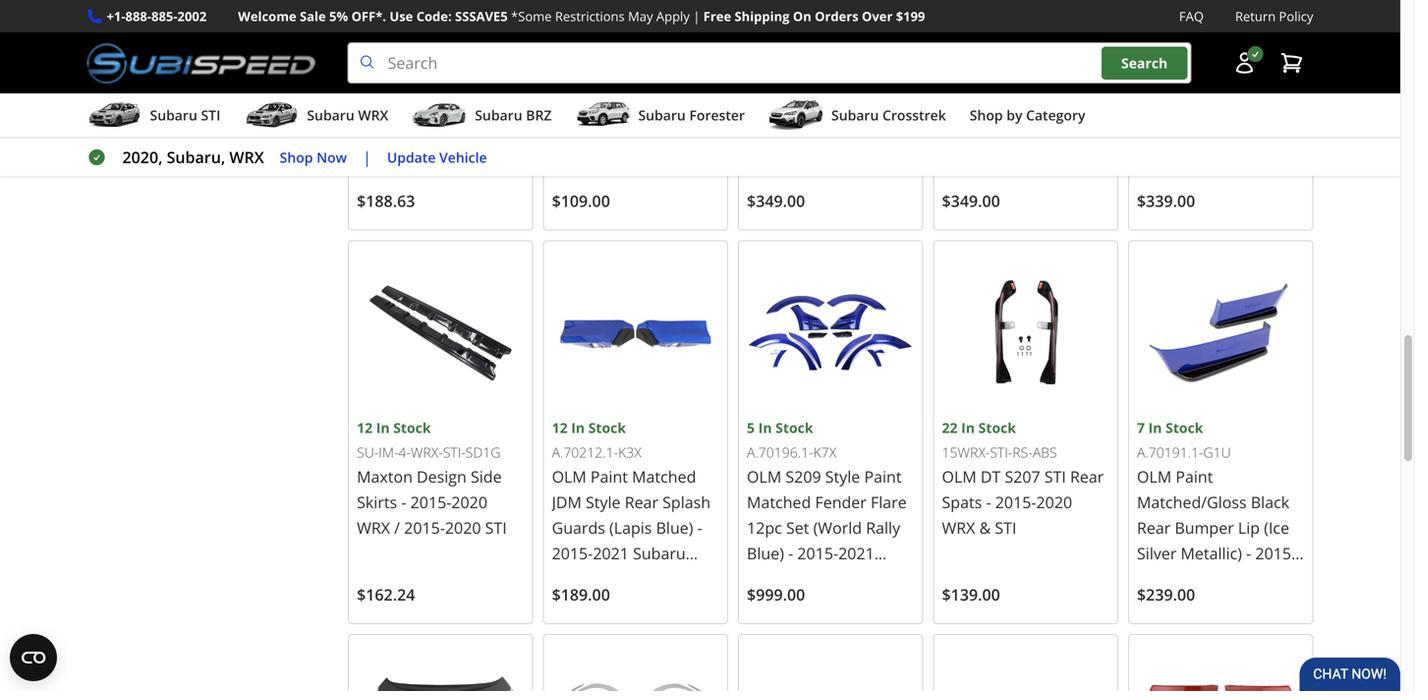 Task type: vqa. For each thing, say whether or not it's contained in the screenshot.
leftmost the 12
yes



Task type: describe. For each thing, give the bounding box(es) containing it.
2 $349.00 from the left
[[943, 190, 1001, 211]]

carbon inside 9 in stock a.70140.1 olm v style carbon fiber trunk spoiler - 2015-2021 subaru wrx / sti
[[1229, 72, 1283, 93]]

(lapis
[[610, 517, 652, 538]]

paint for olm paint matched jdm style rear splash guards (lapis blue) - 2015-2021 subaru wrx / sti
[[591, 466, 628, 487]]

im-
[[379, 443, 399, 462]]

sti up shop by category
[[981, 72, 1003, 93]]

rear inside 12 in stock a.70212.1-k3x olm paint matched jdm style rear splash guards (lapis blue) - 2015-2021 subaru wrx / sti
[[625, 492, 659, 513]]

9
[[1138, 25, 1146, 43]]

2020, subaru, wrx
[[122, 147, 264, 168]]

design inside the 22 in stock suim4wrxstifd1gb maxton design front lip v.1 - 2015-2020 subaru wrx & sti
[[417, 72, 467, 93]]

$109.00
[[552, 190, 610, 211]]

lip inside 7 in stock a.70191.1-g1u olm paint matched/gloss black rear bumper lip (ice silver metallic) - 2015+ wrx / sti
[[1239, 517, 1261, 538]]

stock for maxton design side skirts - 2015-2020 wrx / 2015-2020 sti
[[394, 418, 431, 437]]

forester
[[690, 106, 745, 125]]

sti left category
[[992, 123, 1013, 145]]

- inside 22 in stock 15wrx-sti-rs-abs olm dt s207 sti rear spats - 2015-2020 wrx & sti
[[987, 492, 992, 513]]

- inside 9 in stock a.70140.1 olm v style carbon fiber trunk spoiler - 2015-2021 subaru wrx / sti
[[1281, 98, 1286, 119]]

wrx inside 12 in stock a.70212.1-k3x olm paint matched jdm style rear splash guards (lapis blue) - 2015-2021 subaru wrx / sti
[[552, 568, 586, 589]]

splash
[[663, 492, 711, 513]]

style inside olm sti style front lip - 2015+ wrx / 2015+ sti
[[1007, 72, 1042, 93]]

s207
[[1005, 466, 1041, 487]]

olm inside 12 in stock a.70212.1-k3x olm paint matched jdm style rear splash guards (lapis blue) - 2015-2021 subaru wrx / sti
[[552, 466, 587, 487]]

blue) inside 5 in stock a.70196.1-k7x olm s209 style paint matched fender flare 12pc set (world rally blue) - 2015-2021 subaru wrx / sti
[[747, 543, 785, 564]]

maxton design side skirts - 2015-2020 wrx / 2015-2020 sti image
[[357, 249, 525, 417]]

subaru up 2020, subaru, wrx
[[150, 106, 197, 125]]

stock for olm v style carbon fiber trunk spoiler - 2015-2021 subaru wrx / sti
[[1166, 25, 1204, 43]]

design inside the 12 in stock su-im-4-wrx-sti-sd1g maxton design side skirts - 2015-2020 wrx / 2015-2020 sti
[[417, 466, 467, 487]]

in for olm s209 style paint matched fender flare 12pc set (world rally blue) - 2015-2021 subaru wrx / sti
[[759, 418, 772, 437]]

sti inside the 22 in stock suim4wrxstifd1gb maxton design front lip v.1 - 2015-2020 subaru wrx & sti
[[467, 123, 488, 145]]

(world
[[814, 517, 862, 538]]

2015+ left category
[[978, 98, 1023, 119]]

stock for maxton design front lip v.1 - 2015-2020 subaru wrx & sti
[[394, 25, 431, 43]]

5%
[[329, 7, 348, 25]]

wrx inside dropdown button
[[358, 106, 389, 125]]

k3x
[[619, 443, 642, 462]]

metallic)
[[1181, 543, 1243, 564]]

- inside 5 in stock a.70196.1-k7x olm s209 style paint matched fender flare 12pc set (world rally blue) - 2015-2021 subaru wrx / sti
[[789, 543, 794, 564]]

olm inside olm oe sti style rear spats
[[552, 72, 587, 93]]

sti inside 5 in stock a.70196.1-k7x olm s209 style paint matched fender flare 12pc set (world rally blue) - 2015-2021 subaru wrx / sti
[[851, 568, 873, 589]]

$189.00
[[552, 584, 610, 605]]

in for maxton design front lip v.1 - 2015-2020 subaru wrx & sti
[[376, 25, 390, 43]]

sti inside 7 in stock a.70191.1-g1u olm paint matched/gloss black rear bumper lip (ice silver metallic) - 2015+ wrx / sti
[[1185, 568, 1207, 589]]

& inside 22 in stock 15wrx-sti-rs-abs olm dt s207 sti rear spats - 2015-2020 wrx & sti
[[980, 517, 991, 538]]

search
[[1122, 53, 1168, 72]]

stock for olm paint matched jdm style rear splash guards (lapis blue) - 2015-2021 subaru wrx / sti
[[589, 418, 626, 437]]

subaru inside 12 in stock a.70212.1-k3x olm paint matched jdm style rear splash guards (lapis blue) - 2015-2021 subaru wrx / sti
[[633, 543, 686, 564]]

/ inside 5 in stock a.70196.1-k7x olm s209 style paint matched fender flare 12pc set (world rally blue) - 2015-2021 subaru wrx / sti
[[842, 568, 847, 589]]

888-
[[125, 7, 151, 25]]

- inside 12 in stock a.70212.1-k3x olm paint matched jdm style rear splash guards (lapis blue) - 2015-2021 subaru wrx / sti
[[698, 517, 703, 538]]

subaru sti button
[[87, 97, 221, 137]]

update vehicle
[[387, 148, 487, 166]]

subaru wrx button
[[244, 97, 389, 137]]

rear inside 7 in stock a.70191.1-g1u olm paint matched/gloss black rear bumper lip (ice silver metallic) - 2015+ wrx / sti
[[1138, 517, 1171, 538]]

885-
[[151, 7, 177, 25]]

(ice
[[1265, 517, 1290, 538]]

stock for olm dt s207 sti rear spats - 2015-2020 wrx & sti
[[979, 418, 1017, 437]]

wrx inside the 22 in stock suim4wrxstifd1gb maxton design front lip v.1 - 2015-2020 subaru wrx & sti
[[414, 123, 447, 145]]

style inside 12 in stock a.70212.1-k3x olm paint matched jdm style rear splash guards (lapis blue) - 2015-2021 subaru wrx / sti
[[586, 492, 621, 513]]

dt
[[981, 466, 1001, 487]]

2015+ left by
[[943, 123, 987, 145]]

sti- inside the 12 in stock su-im-4-wrx-sti-sd1g maxton design side skirts - 2015-2020 wrx / 2015-2020 sti
[[443, 443, 466, 462]]

subaru inside dropdown button
[[475, 106, 523, 125]]

su-
[[357, 443, 379, 462]]

in for olm paint matched/gloss black rear bumper lip (ice silver metallic) - 2015+ wrx / sti
[[1149, 418, 1163, 437]]

olm sti style front lip - 2015+ wrx / 2015+ sti
[[943, 72, 1085, 145]]

stock down olm oe sti style rear spats image at the top of page
[[581, 25, 619, 43]]

aggressive
[[809, 72, 887, 93]]

lip inside olm sti style front lip - 2015+ wrx / 2015+ sti
[[943, 98, 964, 119]]

olm inside 9 in stock a.70140.1 olm v style carbon fiber trunk spoiler - 2015-2021 subaru wrx / sti
[[1138, 72, 1172, 93]]

+1-
[[107, 7, 125, 25]]

wrx inside 7 in stock a.70191.1-g1u olm paint matched/gloss black rear bumper lip (ice silver metallic) - 2015+ wrx / sti
[[1138, 568, 1171, 589]]

hood
[[847, 123, 888, 145]]

flare
[[871, 492, 907, 513]]

restrictions
[[555, 7, 625, 25]]

$339.00
[[1138, 190, 1196, 211]]

shop by category
[[970, 106, 1086, 125]]

12 in stock su-im-4-wrx-sti-sd1g maxton design side skirts - 2015-2020 wrx / 2015-2020 sti
[[357, 418, 507, 538]]

- inside the 22 in stock suim4wrxstifd1gb maxton design front lip v.1 - 2015-2020 subaru wrx & sti
[[410, 98, 415, 119]]

style inside olm oe sti style rear spats
[[642, 72, 677, 93]]

wrx inside 5 in stock a.70196.1-k7x olm s209 style paint matched fender flare 12pc set (world rally blue) - 2015-2021 subaru wrx / sti
[[804, 568, 837, 589]]

matched/gloss
[[1138, 492, 1247, 513]]

rear inside 22 in stock 15wrx-sti-rs-abs olm dt s207 sti rear spats - 2015-2020 wrx & sti
[[1071, 466, 1105, 487]]

olm a1 aggressive carbon fiber full replacement hood scoop - 2015+ wrx / 2015+ sti
[[747, 72, 898, 196]]

abs
[[1033, 443, 1058, 462]]

olm oe sti style rear spats image
[[552, 0, 720, 23]]

olm a1 aggressive carbon fiber full replacement hood scoop - 2015+ wrx / 2015+ sti image
[[747, 0, 915, 23]]

vehicle
[[440, 148, 487, 166]]

subaru rear aero splashguard usdm - 2015+ wrx / 2015+ sti image
[[1138, 643, 1305, 691]]

k7x
[[814, 443, 837, 462]]

search button
[[1102, 47, 1188, 80]]

/ inside the 12 in stock su-im-4-wrx-sti-sd1g maxton design side skirts - 2015-2020 wrx / 2015-2020 sti
[[394, 517, 400, 538]]

off*.
[[352, 7, 386, 25]]

stock for olm s209 style paint matched fender flare 12pc set (world rally blue) - 2015-2021 subaru wrx / sti
[[776, 418, 814, 437]]

& inside the 22 in stock suim4wrxstifd1gb maxton design front lip v.1 - 2015-2020 subaru wrx & sti
[[451, 123, 463, 145]]

$199
[[896, 7, 926, 25]]

a.70196.1-
[[747, 443, 814, 462]]

over
[[862, 7, 893, 25]]

2
[[552, 25, 560, 43]]

- inside 7 in stock a.70191.1-g1u olm paint matched/gloss black rear bumper lip (ice silver metallic) - 2015+ wrx / sti
[[1247, 543, 1252, 564]]

2015+ down the scoop
[[747, 175, 792, 196]]

/ inside 12 in stock a.70212.1-k3x olm paint matched jdm style rear splash guards (lapis blue) - 2015-2021 subaru wrx / sti
[[590, 568, 595, 589]]

2015- inside 5 in stock a.70196.1-k7x olm s209 style paint matched fender flare 12pc set (world rally blue) - 2015-2021 subaru wrx / sti
[[798, 543, 839, 564]]

spats inside 22 in stock 15wrx-sti-rs-abs olm dt s207 sti rear spats - 2015-2020 wrx & sti
[[943, 492, 983, 513]]

olm dt s207 sti rear spats - 2015-2020 wrx & sti image
[[943, 249, 1110, 417]]

matched inside 12 in stock a.70212.1-k3x olm paint matched jdm style rear splash guards (lapis blue) - 2015-2021 subaru wrx / sti
[[632, 466, 697, 487]]

by
[[1007, 106, 1023, 125]]

maxton inside the 22 in stock suim4wrxstifd1gb maxton design front lip v.1 - 2015-2020 subaru wrx & sti
[[357, 72, 413, 93]]

sti inside olm a1 aggressive carbon fiber full replacement hood scoop - 2015+ wrx / 2015+ sti
[[796, 175, 818, 196]]

a.70140.1
[[1138, 49, 1200, 68]]

s209
[[786, 466, 822, 487]]

2015- inside 22 in stock 15wrx-sti-rs-abs olm dt s207 sti rear spats - 2015-2020 wrx & sti
[[996, 492, 1037, 513]]

replacement
[[747, 123, 843, 145]]

2015+ inside 7 in stock a.70191.1-g1u olm paint matched/gloss black rear bumper lip (ice silver metallic) - 2015+ wrx / sti
[[1256, 543, 1301, 564]]

olm paint matched/gloss black rear bumper lip (ice silver metallic) - 2015+ wrx / sti image
[[1138, 249, 1305, 417]]

wrx inside the 12 in stock su-im-4-wrx-sti-sd1g maxton design side skirts - 2015-2020 wrx / 2015-2020 sti
[[357, 517, 390, 538]]

wrx-
[[411, 443, 443, 462]]

a subaru crosstrek thumbnail image image
[[769, 100, 824, 130]]

return policy
[[1236, 7, 1314, 25]]

sti- inside 22 in stock 15wrx-sti-rs-abs olm dt s207 sti rear spats - 2015-2020 wrx & sti
[[991, 443, 1013, 462]]

2021 inside 5 in stock a.70196.1-k7x olm s209 style paint matched fender flare 12pc set (world rally blue) - 2015-2021 subaru wrx / sti
[[839, 543, 875, 564]]

in for maxton design side skirts - 2015-2020 wrx / 2015-2020 sti
[[376, 418, 390, 437]]

+1-888-885-2002
[[107, 7, 207, 25]]

lip inside the 22 in stock suim4wrxstifd1gb maxton design front lip v.1 - 2015-2020 subaru wrx & sti
[[357, 98, 379, 119]]

subaru wrx
[[307, 106, 389, 125]]

suim4wrxstifd1gb
[[357, 49, 487, 68]]

orders
[[815, 7, 859, 25]]

may
[[628, 7, 653, 25]]

subaru up now
[[307, 106, 355, 125]]

sti down abs
[[1045, 466, 1067, 487]]

12 for olm
[[552, 418, 568, 437]]

subaru inside the 22 in stock suim4wrxstifd1gb maxton design front lip v.1 - 2015-2020 subaru wrx & sti
[[357, 123, 410, 145]]

22 in stock 15wrx-sti-rs-abs olm dt s207 sti rear spats - 2015-2020 wrx & sti
[[943, 418, 1105, 538]]

$239.00
[[1138, 584, 1196, 605]]

guards
[[552, 517, 606, 538]]

2020,
[[122, 147, 163, 168]]

/ inside 7 in stock a.70191.1-g1u olm paint matched/gloss black rear bumper lip (ice silver metallic) - 2015+ wrx / sti
[[1175, 568, 1181, 589]]

sd1g
[[466, 443, 501, 462]]

fiber inside olm a1 aggressive carbon fiber full replacement hood scoop - 2015+ wrx / 2015+ sti
[[805, 98, 842, 119]]

welcome sale 5% off*. use code: sssave5
[[238, 7, 508, 25]]

1 $349.00 from the left
[[747, 190, 806, 211]]

return
[[1236, 7, 1276, 25]]

sti inside dropdown button
[[201, 106, 221, 125]]

silver
[[1138, 543, 1177, 564]]

rear inside olm oe sti style rear spats
[[681, 72, 714, 93]]

2 in stock
[[552, 25, 619, 43]]

*some
[[511, 7, 552, 25]]

sti down the dt
[[995, 517, 1017, 538]]

fiber inside 9 in stock a.70140.1 olm v style carbon fiber trunk spoiler - 2015-2021 subaru wrx / sti
[[1138, 98, 1175, 119]]

/ inside olm a1 aggressive carbon fiber full replacement hood scoop - 2015+ wrx / 2015+ sti
[[892, 149, 898, 170]]

side
[[471, 466, 502, 487]]

2002
[[177, 7, 207, 25]]

ml24 wide fender flares / wide arches - 2015+ wrx / 2015+ sti image
[[552, 643, 720, 691]]

subaru crosstrek button
[[769, 97, 947, 137]]

a subaru brz thumbnail image image
[[412, 100, 467, 130]]

free
[[704, 7, 732, 25]]

subaru inside dropdown button
[[639, 106, 686, 125]]

category
[[1027, 106, 1086, 125]]

in for olm dt s207 sti rear spats - 2015-2020 wrx & sti
[[962, 418, 975, 437]]

4-
[[399, 443, 411, 462]]

2021 inside 9 in stock a.70140.1 olm v style carbon fiber trunk spoiler - 2015-2021 subaru wrx / sti
[[1179, 123, 1215, 145]]

wrx down a subaru wrx thumbnail image
[[229, 147, 264, 168]]

sti inside 9 in stock a.70140.1 olm v style carbon fiber trunk spoiler - 2015-2021 subaru wrx / sti
[[1185, 149, 1207, 170]]

v
[[1176, 72, 1186, 93]]

shop now link
[[280, 146, 347, 169]]

rs-
[[1013, 443, 1033, 462]]

button image
[[1234, 51, 1257, 75]]



Task type: locate. For each thing, give the bounding box(es) containing it.
olm inside olm sti style front lip - 2015+ wrx / 2015+ sti
[[943, 72, 977, 93]]

sti- right 4- at the left bottom
[[443, 443, 466, 462]]

subaru brz button
[[412, 97, 552, 137]]

matched up 12pc
[[747, 492, 811, 513]]

2015-
[[419, 98, 460, 119], [1138, 123, 1179, 145], [411, 492, 452, 513], [996, 492, 1037, 513], [404, 517, 445, 538], [798, 543, 839, 564], [552, 543, 593, 564]]

stock inside the 22 in stock suim4wrxstifd1gb maxton design front lip v.1 - 2015-2020 subaru wrx & sti
[[394, 25, 431, 43]]

wrx
[[1027, 98, 1060, 119], [358, 106, 389, 125], [414, 123, 447, 145], [229, 147, 264, 168], [854, 149, 888, 170], [1138, 149, 1171, 170], [357, 517, 390, 538], [943, 517, 976, 538], [804, 568, 837, 589], [552, 568, 586, 589], [1138, 568, 1171, 589]]

style
[[642, 72, 677, 93], [1007, 72, 1042, 93], [1190, 72, 1225, 93], [826, 466, 861, 487], [586, 492, 621, 513]]

blue) inside 12 in stock a.70212.1-k3x olm paint matched jdm style rear splash guards (lapis blue) - 2015-2021 subaru wrx / sti
[[656, 517, 694, 538]]

wrx up $139.00 on the bottom right
[[943, 517, 976, 538]]

spats
[[552, 98, 592, 119], [943, 492, 983, 513]]

2 horizontal spatial paint
[[1176, 466, 1214, 487]]

2 front from the left
[[1046, 72, 1085, 93]]

subaru
[[150, 106, 197, 125], [307, 106, 355, 125], [475, 106, 523, 125], [639, 106, 686, 125], [832, 106, 879, 125], [357, 123, 410, 145], [1219, 123, 1272, 145], [633, 543, 686, 564], [747, 568, 800, 589]]

wrx inside olm sti style front lip - 2015+ wrx / 2015+ sti
[[1027, 98, 1060, 119]]

maxton up v.1
[[357, 72, 413, 93]]

12 in stock a.70212.1-k3x olm paint matched jdm style rear splash guards (lapis blue) - 2015-2021 subaru wrx / sti
[[552, 418, 711, 589]]

front
[[471, 72, 510, 93], [1046, 72, 1085, 93]]

skirts
[[357, 492, 397, 513]]

spoiler
[[1225, 98, 1276, 119]]

subaru inside "dropdown button"
[[832, 106, 879, 125]]

wrx inside 9 in stock a.70140.1 olm v style carbon fiber trunk spoiler - 2015-2021 subaru wrx / sti
[[1138, 149, 1171, 170]]

maxton inside the 12 in stock su-im-4-wrx-sti-sd1g maxton design side skirts - 2015-2020 wrx / 2015-2020 sti
[[357, 466, 413, 487]]

2015- inside 9 in stock a.70140.1 olm v style carbon fiber trunk spoiler - 2015-2021 subaru wrx / sti
[[1138, 123, 1179, 145]]

1 vertical spatial carbon
[[747, 98, 801, 119]]

sti down 'rally'
[[851, 568, 873, 589]]

paint down k3x
[[591, 466, 628, 487]]

sti down metallic)
[[1185, 568, 1207, 589]]

maxton down im-
[[357, 466, 413, 487]]

| left 'free'
[[693, 7, 700, 25]]

v.1
[[383, 98, 405, 119]]

in right the 2
[[564, 25, 577, 43]]

sti down replacement
[[796, 175, 818, 196]]

stock up a.70196.1- in the bottom of the page
[[776, 418, 814, 437]]

1 vertical spatial matched
[[747, 492, 811, 513]]

- down splash
[[698, 517, 703, 538]]

12 for 4-
[[357, 418, 373, 437]]

style inside 5 in stock a.70196.1-k7x olm s209 style paint matched fender flare 12pc set (world rally blue) - 2015-2021 subaru wrx / sti
[[826, 466, 861, 487]]

1 vertical spatial &
[[980, 517, 991, 538]]

olm up jdm
[[552, 466, 587, 487]]

oe
[[591, 72, 612, 93]]

full
[[846, 98, 872, 119]]

olm
[[747, 72, 782, 93], [552, 72, 587, 93], [943, 72, 977, 93], [1138, 72, 1172, 93], [747, 466, 782, 487], [552, 466, 587, 487], [943, 466, 977, 487], [1138, 466, 1172, 487]]

12
[[357, 418, 373, 437], [552, 418, 568, 437]]

in for olm v style carbon fiber trunk spoiler - 2015-2021 subaru wrx / sti
[[1149, 25, 1163, 43]]

paint inside 5 in stock a.70196.1-k7x olm s209 style paint matched fender flare 12pc set (world rally blue) - 2015-2021 subaru wrx / sti
[[865, 466, 902, 487]]

subaru brz
[[475, 106, 552, 125]]

0 horizontal spatial 2021
[[593, 543, 629, 564]]

0 horizontal spatial lip
[[357, 98, 379, 119]]

1 horizontal spatial blue)
[[747, 543, 785, 564]]

1 horizontal spatial spats
[[943, 492, 983, 513]]

stock up a.70212.1-
[[589, 418, 626, 437]]

0 horizontal spatial paint
[[591, 466, 628, 487]]

12 up su-
[[357, 418, 373, 437]]

0 vertical spatial blue)
[[656, 517, 694, 538]]

stock
[[394, 25, 431, 43], [581, 25, 619, 43], [1166, 25, 1204, 43], [394, 418, 431, 437], [776, 418, 814, 437], [589, 418, 626, 437], [979, 418, 1017, 437], [1166, 418, 1204, 437]]

olm down a.70191.1-
[[1138, 466, 1172, 487]]

1 horizontal spatial lip
[[943, 98, 964, 119]]

g1u
[[1204, 443, 1232, 462]]

paint inside 7 in stock a.70191.1-g1u olm paint matched/gloss black rear bumper lip (ice silver metallic) - 2015+ wrx / sti
[[1176, 466, 1214, 487]]

1 horizontal spatial fiber
[[1138, 98, 1175, 119]]

22 right 5% at top
[[357, 25, 373, 43]]

1 sti- from the left
[[443, 443, 466, 462]]

subaru down spoiler at the right of page
[[1219, 123, 1272, 145]]

sti down (lapis
[[599, 568, 621, 589]]

2021 down (lapis
[[593, 543, 629, 564]]

2021 down (world
[[839, 543, 875, 564]]

apply
[[657, 7, 690, 25]]

1 horizontal spatial front
[[1046, 72, 1085, 93]]

-
[[410, 98, 415, 119], [968, 98, 973, 119], [1281, 98, 1286, 119], [796, 149, 801, 170], [402, 492, 407, 513], [987, 492, 992, 513], [698, 517, 703, 538], [789, 543, 794, 564], [1247, 543, 1252, 564]]

- right metallic)
[[1247, 543, 1252, 564]]

sti inside olm oe sti style rear spats
[[616, 72, 638, 93]]

15wrx-
[[943, 443, 991, 462]]

olm left the a1
[[747, 72, 782, 93]]

olm inside 5 in stock a.70196.1-k7x olm s209 style paint matched fender flare 12pc set (world rally blue) - 2015-2021 subaru wrx / sti
[[747, 466, 782, 487]]

stock inside 22 in stock 15wrx-sti-rs-abs olm dt s207 sti rear spats - 2015-2020 wrx & sti
[[979, 418, 1017, 437]]

carbon up spoiler at the right of page
[[1229, 72, 1283, 93]]

stock up a.70191.1-
[[1166, 418, 1204, 437]]

crosstrek
[[883, 106, 947, 125]]

a subaru wrx thumbnail image image
[[244, 100, 299, 130]]

subaru inside 5 in stock a.70196.1-k7x olm s209 style paint matched fender flare 12pc set (world rally blue) - 2015-2021 subaru wrx / sti
[[747, 568, 800, 589]]

paint up the flare
[[865, 466, 902, 487]]

rear up silver
[[1138, 517, 1171, 538]]

1 front from the left
[[471, 72, 510, 93]]

$349.00
[[747, 190, 806, 211], [943, 190, 1001, 211]]

sti up $339.00
[[1185, 149, 1207, 170]]

2015+
[[978, 98, 1023, 119], [943, 123, 987, 145], [805, 149, 850, 170], [747, 175, 792, 196], [1256, 543, 1301, 564]]

0 horizontal spatial 22
[[357, 25, 373, 43]]

1 horizontal spatial sti-
[[991, 443, 1013, 462]]

subispeed logo image
[[87, 42, 316, 84]]

in inside 5 in stock a.70196.1-k7x olm s209 style paint matched fender flare 12pc set (world rally blue) - 2015-2021 subaru wrx / sti
[[759, 418, 772, 437]]

1 12 from the left
[[357, 418, 373, 437]]

0 horizontal spatial $349.00
[[747, 190, 806, 211]]

0 horizontal spatial spats
[[552, 98, 592, 119]]

0 horizontal spatial carbon
[[747, 98, 801, 119]]

2020
[[460, 98, 496, 119], [452, 492, 488, 513], [1037, 492, 1073, 513], [445, 517, 481, 538]]

trunk
[[1179, 98, 1221, 119]]

2020 inside the 22 in stock suim4wrxstifd1gb maxton design front lip v.1 - 2015-2020 subaru wrx & sti
[[460, 98, 496, 119]]

22 inside the 22 in stock suim4wrxstifd1gb maxton design front lip v.1 - 2015-2020 subaru wrx & sti
[[357, 25, 373, 43]]

in inside 12 in stock a.70212.1-k3x olm paint matched jdm style rear splash guards (lapis blue) - 2015-2021 subaru wrx / sti
[[572, 418, 585, 437]]

subaru left forester
[[639, 106, 686, 125]]

olm inside olm a1 aggressive carbon fiber full replacement hood scoop - 2015+ wrx / 2015+ sti
[[747, 72, 782, 93]]

0 horizontal spatial |
[[363, 147, 372, 168]]

1 horizontal spatial shop
[[970, 106, 1004, 125]]

22 for maxton design front lip v.1 - 2015-2020 subaru wrx & sti
[[357, 25, 373, 43]]

7 in stock a.70191.1-g1u olm paint matched/gloss black rear bumper lip (ice silver metallic) - 2015+ wrx / sti
[[1138, 418, 1301, 589]]

0 vertical spatial maxton
[[357, 72, 413, 93]]

0 horizontal spatial sti-
[[443, 443, 466, 462]]

in for olm paint matched jdm style rear splash guards (lapis blue) - 2015-2021 subaru wrx / sti
[[572, 418, 585, 437]]

1 vertical spatial spats
[[943, 492, 983, 513]]

blue) down 12pc
[[747, 543, 785, 564]]

1 fiber from the left
[[805, 98, 842, 119]]

code:
[[417, 7, 452, 25]]

search input field
[[348, 42, 1192, 84]]

olm inside 7 in stock a.70191.1-g1u olm paint matched/gloss black rear bumper lip (ice silver metallic) - 2015+ wrx / sti
[[1138, 466, 1172, 487]]

0 horizontal spatial front
[[471, 72, 510, 93]]

lip left v.1
[[357, 98, 379, 119]]

12pc
[[747, 517, 783, 538]]

shipping
[[735, 7, 790, 25]]

1 horizontal spatial &
[[980, 517, 991, 538]]

seibon vs style hood carbon fiber hood - 2015+ wrx / 2015+ sti image
[[357, 643, 525, 691]]

2 paint from the left
[[591, 466, 628, 487]]

1 horizontal spatial $349.00
[[943, 190, 1001, 211]]

0 vertical spatial |
[[693, 7, 700, 25]]

/ right by
[[1064, 98, 1070, 119]]

1 horizontal spatial 2021
[[839, 543, 875, 564]]

/ inside 9 in stock a.70140.1 olm v style carbon fiber trunk spoiler - 2015-2021 subaru wrx / sti
[[1175, 149, 1181, 170]]

1 vertical spatial maxton
[[357, 466, 413, 487]]

/ down (world
[[842, 568, 847, 589]]

5 in stock a.70196.1-k7x olm s209 style paint matched fender flare 12pc set (world rally blue) - 2015-2021 subaru wrx / sti
[[747, 418, 907, 589]]

1 paint from the left
[[865, 466, 902, 487]]

1 vertical spatial 22
[[943, 418, 958, 437]]

set
[[787, 517, 810, 538]]

in up im-
[[376, 418, 390, 437]]

open widget image
[[10, 634, 57, 681]]

style right 'v'
[[1190, 72, 1225, 93]]

$139.00
[[943, 584, 1001, 605]]

olm inside 22 in stock 15wrx-sti-rs-abs olm dt s207 sti rear spats - 2015-2020 wrx & sti
[[943, 466, 977, 487]]

sti inside the 12 in stock su-im-4-wrx-sti-sd1g maxton design side skirts - 2015-2020 wrx / 2015-2020 sti
[[485, 517, 507, 538]]

2015- inside 12 in stock a.70212.1-k3x olm paint matched jdm style rear splash guards (lapis blue) - 2015-2021 subaru wrx / sti
[[552, 543, 593, 564]]

2021
[[1179, 123, 1215, 145], [839, 543, 875, 564], [593, 543, 629, 564]]

front inside olm sti style front lip - 2015+ wrx / 2015+ sti
[[1046, 72, 1085, 93]]

design
[[417, 72, 467, 93], [417, 466, 467, 487]]

front inside the 22 in stock suim4wrxstifd1gb maxton design front lip v.1 - 2015-2020 subaru wrx & sti
[[471, 72, 510, 93]]

return policy link
[[1236, 6, 1314, 27]]

olm left oe
[[552, 72, 587, 93]]

& up vehicle
[[451, 123, 463, 145]]

in inside 9 in stock a.70140.1 olm v style carbon fiber trunk spoiler - 2015-2021 subaru wrx / sti
[[1149, 25, 1163, 43]]

22 for olm dt s207 sti rear spats - 2015-2020 wrx & sti
[[943, 418, 958, 437]]

wrx inside olm a1 aggressive carbon fiber full replacement hood scoop - 2015+ wrx / 2015+ sti
[[854, 149, 888, 170]]

9 in stock a.70140.1 olm v style carbon fiber trunk spoiler - 2015-2021 subaru wrx / sti
[[1138, 25, 1286, 170]]

*some restrictions may apply | free shipping on orders over $199
[[511, 7, 926, 25]]

olm up crosstrek
[[943, 72, 977, 93]]

3 paint from the left
[[1176, 466, 1214, 487]]

& down the dt
[[980, 517, 991, 538]]

stock up a.70140.1
[[1166, 25, 1204, 43]]

22
[[357, 25, 373, 43], [943, 418, 958, 437]]

wrx up update
[[358, 106, 389, 125]]

fiber
[[805, 98, 842, 119], [1138, 98, 1175, 119]]

subaru down (lapis
[[633, 543, 686, 564]]

carbon inside olm a1 aggressive carbon fiber full replacement hood scoop - 2015+ wrx / 2015+ sti
[[747, 98, 801, 119]]

fiber down aggressive
[[805, 98, 842, 119]]

0 vertical spatial design
[[417, 72, 467, 93]]

wrx down silver
[[1138, 568, 1171, 589]]

maxton
[[357, 72, 413, 93], [357, 466, 413, 487]]

spats right brz
[[552, 98, 592, 119]]

1 vertical spatial design
[[417, 466, 467, 487]]

2015+ down replacement
[[805, 149, 850, 170]]

olm paint matched jdm style rear splash guards (lapis blue) - 2015-2021 subaru wrx / sti image
[[552, 249, 720, 417]]

subaru,
[[167, 147, 225, 168]]

welcome
[[238, 7, 297, 25]]

a subaru forester thumbnail image image
[[576, 100, 631, 130]]

design down "wrx-"
[[417, 466, 467, 487]]

1 maxton from the top
[[357, 72, 413, 93]]

wrx up update vehicle
[[414, 123, 447, 145]]

wrx inside 22 in stock 15wrx-sti-rs-abs olm dt s207 sti rear spats - 2015-2020 wrx & sti
[[943, 517, 976, 538]]

sssave5
[[455, 7, 508, 25]]

matched
[[632, 466, 697, 487], [747, 492, 811, 513]]

faq link
[[1180, 6, 1204, 27]]

0 vertical spatial carbon
[[1229, 72, 1283, 93]]

+1-888-885-2002 link
[[107, 6, 207, 27]]

/ down the guards
[[590, 568, 595, 589]]

0 vertical spatial spats
[[552, 98, 592, 119]]

1 vertical spatial blue)
[[747, 543, 785, 564]]

- right spoiler at the right of page
[[1281, 98, 1286, 119]]

olm v style carbon fiber trunk spoiler - 2015-2021 subaru wrx / sti image
[[1138, 0, 1305, 23]]

stock inside the 12 in stock su-im-4-wrx-sti-sd1g maxton design side skirts - 2015-2020 wrx / 2015-2020 sti
[[394, 418, 431, 437]]

2 horizontal spatial 2021
[[1179, 123, 1215, 145]]

subaru down 12pc
[[747, 568, 800, 589]]

| right now
[[363, 147, 372, 168]]

subaru left brz
[[475, 106, 523, 125]]

olm oe sti style rear spats
[[552, 72, 714, 119]]

/
[[1064, 98, 1070, 119], [892, 149, 898, 170], [1175, 149, 1181, 170], [394, 517, 400, 538], [842, 568, 847, 589], [590, 568, 595, 589], [1175, 568, 1181, 589]]

lip left by
[[943, 98, 964, 119]]

style up the guards
[[586, 492, 621, 513]]

22 in stock suim4wrxstifd1gb maxton design front lip v.1 - 2015-2020 subaru wrx & sti
[[357, 25, 510, 145]]

0 vertical spatial &
[[451, 123, 463, 145]]

wrx up $339.00
[[1138, 149, 1171, 170]]

olm s209 style paint matched fender flare 12pc set (world rally blue) - 2015-2021 subaru wrx / sti image
[[747, 249, 915, 417]]

rear right s207
[[1071, 466, 1105, 487]]

stock inside 7 in stock a.70191.1-g1u olm paint matched/gloss black rear bumper lip (ice silver metallic) - 2015+ wrx / sti
[[1166, 418, 1204, 437]]

fiber left trunk
[[1138, 98, 1175, 119]]

2020 inside 22 in stock 15wrx-sti-rs-abs olm dt s207 sti rear spats - 2015-2020 wrx & sti
[[1037, 492, 1073, 513]]

0 vertical spatial matched
[[632, 466, 697, 487]]

shop left now
[[280, 148, 313, 166]]

&
[[451, 123, 463, 145], [980, 517, 991, 538]]

- right the skirts
[[402, 492, 407, 513]]

update vehicle button
[[387, 146, 487, 169]]

a subaru sti thumbnail image image
[[87, 100, 142, 130]]

0 vertical spatial shop
[[970, 106, 1004, 125]]

stock up rs-
[[979, 418, 1017, 437]]

paint for olm paint matched/gloss black rear bumper lip (ice silver metallic) - 2015+ wrx / sti
[[1176, 466, 1214, 487]]

in up 15wrx-
[[962, 418, 975, 437]]

rear up subaru forester
[[681, 72, 714, 93]]

blue) down splash
[[656, 517, 694, 538]]

/ down silver
[[1175, 568, 1181, 589]]

0 horizontal spatial shop
[[280, 148, 313, 166]]

matched inside 5 in stock a.70196.1-k7x olm s209 style paint matched fender flare 12pc set (world rally blue) - 2015-2021 subaru wrx / sti
[[747, 492, 811, 513]]

in up a.70212.1-
[[572, 418, 585, 437]]

spats down the dt
[[943, 492, 983, 513]]

stock for olm paint matched/gloss black rear bumper lip (ice silver metallic) - 2015+ wrx / sti
[[1166, 418, 1204, 437]]

- down the dt
[[987, 492, 992, 513]]

1 horizontal spatial paint
[[865, 466, 902, 487]]

shop inside dropdown button
[[970, 106, 1004, 125]]

sti inside 12 in stock a.70212.1-k3x olm paint matched jdm style rear splash guards (lapis blue) - 2015-2021 subaru wrx / sti
[[599, 568, 621, 589]]

- down set
[[789, 543, 794, 564]]

shop now
[[280, 148, 347, 166]]

paint inside 12 in stock a.70212.1-k3x olm paint matched jdm style rear splash guards (lapis blue) - 2015-2021 subaru wrx / sti
[[591, 466, 628, 487]]

12 inside the 12 in stock su-im-4-wrx-sti-sd1g maxton design side skirts - 2015-2020 wrx / 2015-2020 sti
[[357, 418, 373, 437]]

in right 9
[[1149, 25, 1163, 43]]

$188.63
[[357, 190, 415, 211]]

shop for shop now
[[280, 148, 313, 166]]

- right v.1
[[410, 98, 415, 119]]

2 fiber from the left
[[1138, 98, 1175, 119]]

spats inside olm oe sti style rear spats
[[552, 98, 592, 119]]

subaru sti
[[150, 106, 221, 125]]

wrx down hood
[[854, 149, 888, 170]]

0 horizontal spatial matched
[[632, 466, 697, 487]]

1 vertical spatial |
[[363, 147, 372, 168]]

jdm
[[552, 492, 582, 513]]

paint up matched/gloss
[[1176, 466, 1214, 487]]

1 horizontal spatial matched
[[747, 492, 811, 513]]

black
[[1252, 492, 1290, 513]]

in inside 22 in stock 15wrx-sti-rs-abs olm dt s207 sti rear spats - 2015-2020 wrx & sti
[[962, 418, 975, 437]]

rear
[[681, 72, 714, 93], [1071, 466, 1105, 487], [625, 492, 659, 513], [1138, 517, 1171, 538]]

style inside 9 in stock a.70140.1 olm v style carbon fiber trunk spoiler - 2015-2021 subaru wrx / sti
[[1190, 72, 1225, 93]]

2 design from the top
[[417, 466, 467, 487]]

2021 inside 12 in stock a.70212.1-k3x olm paint matched jdm style rear splash guards (lapis blue) - 2015-2021 subaru wrx / sti
[[593, 543, 629, 564]]

subaru inside 9 in stock a.70140.1 olm v style carbon fiber trunk spoiler - 2015-2021 subaru wrx / sti
[[1219, 123, 1272, 145]]

in right 5
[[759, 418, 772, 437]]

stock inside 12 in stock a.70212.1-k3x olm paint matched jdm style rear splash guards (lapis blue) - 2015-2021 subaru wrx / sti
[[589, 418, 626, 437]]

1 horizontal spatial |
[[693, 7, 700, 25]]

in inside 7 in stock a.70191.1-g1u olm paint matched/gloss black rear bumper lip (ice silver metallic) - 2015+ wrx / sti
[[1149, 418, 1163, 437]]

in up suim4wrxstifd1gb
[[376, 25, 390, 43]]

1 design from the top
[[417, 72, 467, 93]]

stock inside 5 in stock a.70196.1-k7x olm s209 style paint matched fender flare 12pc set (world rally blue) - 2015-2021 subaru wrx / sti
[[776, 418, 814, 437]]

/ down the skirts
[[394, 517, 400, 538]]

0 vertical spatial 22
[[357, 25, 373, 43]]

/ up $339.00
[[1175, 149, 1181, 170]]

22 inside 22 in stock 15wrx-sti-rs-abs olm dt s207 sti rear spats - 2015-2020 wrx & sti
[[943, 418, 958, 437]]

0 horizontal spatial 12
[[357, 418, 373, 437]]

wrx down the guards
[[552, 568, 586, 589]]

shop left by
[[970, 106, 1004, 125]]

scoop
[[747, 149, 792, 170]]

12 inside 12 in stock a.70212.1-k3x olm paint matched jdm style rear splash guards (lapis blue) - 2015-2021 subaru wrx / sti
[[552, 418, 568, 437]]

subaru down aggressive
[[832, 106, 879, 125]]

wrx down (world
[[804, 568, 837, 589]]

0 horizontal spatial fiber
[[805, 98, 842, 119]]

1 horizontal spatial 22
[[943, 418, 958, 437]]

sti up vehicle
[[467, 123, 488, 145]]

bumper
[[1175, 517, 1235, 538]]

front up subaru brz dropdown button
[[471, 72, 510, 93]]

in inside the 12 in stock su-im-4-wrx-sti-sd1g maxton design side skirts - 2015-2020 wrx / 2015-2020 sti
[[376, 418, 390, 437]]

wrx right by
[[1027, 98, 1060, 119]]

|
[[693, 7, 700, 25], [363, 147, 372, 168]]

0 horizontal spatial blue)
[[656, 517, 694, 538]]

7
[[1138, 418, 1146, 437]]

1 horizontal spatial carbon
[[1229, 72, 1283, 93]]

2015- inside the 22 in stock suim4wrxstifd1gb maxton design front lip v.1 - 2015-2020 subaru wrx & sti
[[419, 98, 460, 119]]

2 maxton from the top
[[357, 466, 413, 487]]

update
[[387, 148, 436, 166]]

2 sti- from the left
[[991, 443, 1013, 462]]

1 vertical spatial shop
[[280, 148, 313, 166]]

- inside olm a1 aggressive carbon fiber full replacement hood scoop - 2015+ wrx / 2015+ sti
[[796, 149, 801, 170]]

- down replacement
[[796, 149, 801, 170]]

2 horizontal spatial lip
[[1239, 517, 1261, 538]]

olm down search
[[1138, 72, 1172, 93]]

style up shop by category
[[1007, 72, 1042, 93]]

- inside olm sti style front lip - 2015+ wrx / 2015+ sti
[[968, 98, 973, 119]]

$162.24
[[357, 584, 415, 605]]

/ down the subaru crosstrek on the top
[[892, 149, 898, 170]]

1 horizontal spatial 12
[[552, 418, 568, 437]]

0 horizontal spatial &
[[451, 123, 463, 145]]

maxton design front lip v.1 - 2015-2020 subaru wrx & sti image
[[357, 0, 525, 23]]

22 up 15wrx-
[[943, 418, 958, 437]]

stock up suim4wrxstifd1gb
[[394, 25, 431, 43]]

- inside the 12 in stock su-im-4-wrx-sti-sd1g maxton design side skirts - 2015-2020 wrx / 2015-2020 sti
[[402, 492, 407, 513]]

design down suim4wrxstifd1gb
[[417, 72, 467, 93]]

shop for shop by category
[[970, 106, 1004, 125]]

use
[[390, 7, 413, 25]]

on
[[793, 7, 812, 25]]

/ inside olm sti style front lip - 2015+ wrx / 2015+ sti
[[1064, 98, 1070, 119]]

2 12 from the left
[[552, 418, 568, 437]]



